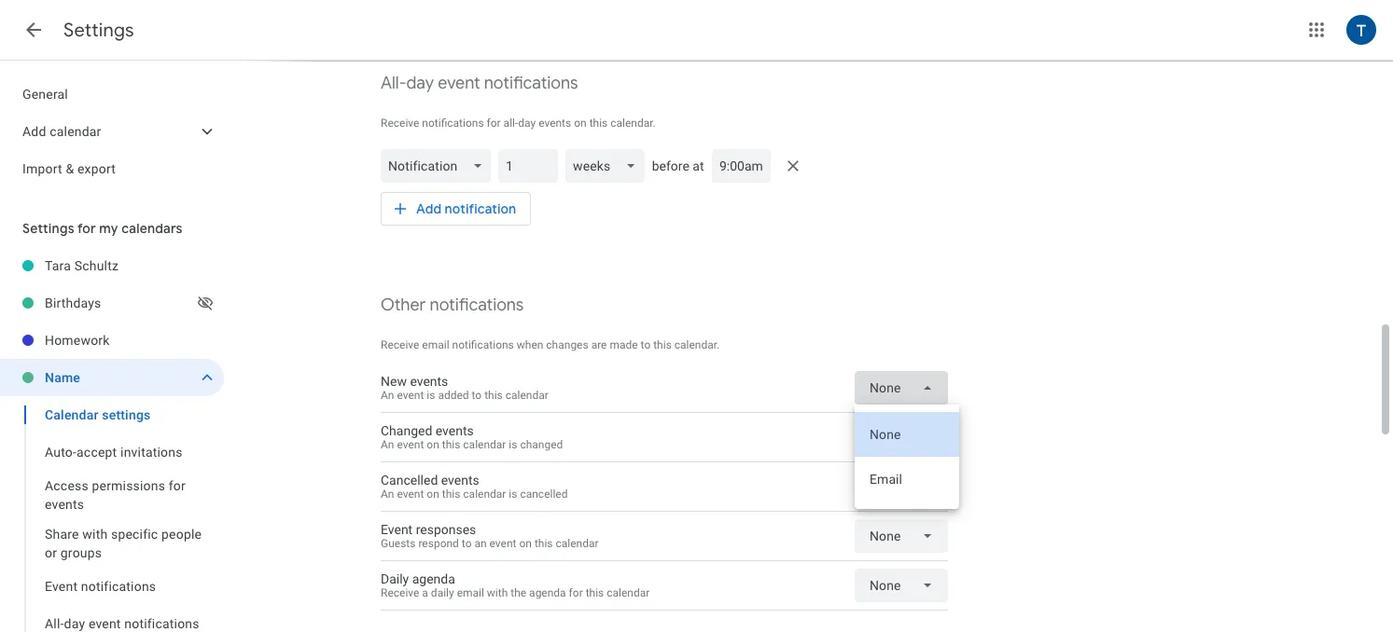 Task type: locate. For each thing, give the bounding box(es) containing it.
events down the changed events an event on this calendar is changed
[[441, 473, 479, 488]]

calendar
[[50, 124, 101, 139], [506, 389, 549, 402], [463, 439, 506, 452], [463, 488, 506, 501], [556, 538, 599, 551], [607, 587, 650, 600]]

calendar inside new events an event is added to this calendar
[[506, 389, 549, 402]]

on
[[574, 117, 587, 130], [427, 439, 439, 452], [427, 488, 439, 501], [519, 538, 532, 551]]

add for add calendar
[[22, 124, 46, 139]]

2 vertical spatial receive
[[381, 587, 419, 600]]

0 vertical spatial to
[[641, 339, 651, 352]]

when
[[517, 339, 543, 352]]

2 receive from the top
[[381, 339, 419, 352]]

for down invitations
[[169, 479, 186, 494]]

calendar
[[45, 408, 99, 423]]

1 receive from the top
[[381, 117, 419, 130]]

is
[[427, 389, 435, 402], [509, 439, 517, 452], [509, 488, 517, 501]]

1 vertical spatial to
[[472, 389, 482, 402]]

2 vertical spatial an
[[381, 488, 394, 501]]

2 vertical spatial is
[[509, 488, 517, 501]]

go back image
[[22, 19, 45, 41]]

events
[[539, 117, 571, 130], [410, 374, 448, 389], [436, 424, 474, 439], [441, 473, 479, 488], [45, 497, 84, 512]]

an event is added to this calendar list box
[[855, 405, 959, 510]]

is left "cancelled"
[[509, 488, 517, 501]]

1 vertical spatial event
[[45, 580, 78, 594]]

an for cancelled events
[[381, 488, 394, 501]]

1 horizontal spatial calendar.
[[675, 339, 720, 352]]

&
[[66, 161, 74, 176]]

event inside 'cancelled events an event on this calendar is cancelled'
[[397, 488, 424, 501]]

email down other notifications
[[422, 339, 449, 352]]

event right an
[[490, 538, 517, 551]]

permissions
[[92, 479, 165, 494]]

calendar inside the changed events an event on this calendar is changed
[[463, 439, 506, 452]]

1 horizontal spatial all-
[[381, 73, 407, 94]]

0 horizontal spatial event
[[45, 580, 78, 594]]

None field
[[381, 149, 499, 183], [566, 149, 652, 183], [855, 371, 948, 405], [855, 520, 948, 553], [855, 569, 948, 603], [381, 149, 499, 183], [566, 149, 652, 183], [855, 371, 948, 405], [855, 520, 948, 553], [855, 569, 948, 603]]

settings for my calendars
[[22, 220, 183, 237]]

is inside new events an event is added to this calendar
[[427, 389, 435, 402]]

an
[[381, 389, 394, 402], [381, 439, 394, 452], [381, 488, 394, 501]]

specific
[[111, 527, 158, 542]]

0 horizontal spatial all-day event notifications
[[45, 617, 199, 632]]

1 an from the top
[[381, 389, 394, 402]]

events inside new events an event is added to this calendar
[[410, 374, 448, 389]]

an inside the changed events an event on this calendar is changed
[[381, 439, 394, 452]]

this inside the event responses guests respond to an event on this calendar
[[535, 538, 553, 551]]

is inside the changed events an event on this calendar is changed
[[509, 439, 517, 452]]

settings up tara
[[22, 220, 74, 237]]

event notifications
[[45, 580, 156, 594]]

add inside button
[[416, 201, 442, 217]]

an up changed
[[381, 389, 394, 402]]

event inside the event responses guests respond to an event on this calendar
[[490, 538, 517, 551]]

for right the in the bottom of the page
[[569, 587, 583, 600]]

event inside the changed events an event on this calendar is changed
[[397, 439, 424, 452]]

general
[[22, 87, 68, 102]]

agenda
[[412, 572, 455, 587], [529, 587, 566, 600]]

event
[[438, 73, 480, 94], [397, 389, 424, 402], [397, 439, 424, 452], [397, 488, 424, 501], [490, 538, 517, 551], [89, 617, 121, 632]]

0 vertical spatial with
[[82, 527, 108, 542]]

calendar. up 1 week before at 9am "element"
[[611, 117, 656, 130]]

tree containing general
[[0, 76, 224, 188]]

0 vertical spatial all-
[[381, 73, 407, 94]]

add left "notification" at the left top of the page
[[416, 201, 442, 217]]

notifications
[[484, 73, 578, 94], [422, 117, 484, 130], [430, 295, 524, 316], [452, 339, 514, 352], [81, 580, 156, 594], [124, 617, 199, 632]]

this down "cancelled"
[[535, 538, 553, 551]]

event up "cancelled"
[[397, 439, 424, 452]]

on up responses
[[427, 488, 439, 501]]

events inside the changed events an event on this calendar is changed
[[436, 424, 474, 439]]

before at
[[652, 159, 704, 174]]

0 horizontal spatial agenda
[[412, 572, 455, 587]]

1 horizontal spatial event
[[381, 523, 413, 538]]

homework tree item
[[0, 322, 224, 359]]

receive inside daily agenda receive a daily email with the agenda for this calendar
[[381, 587, 419, 600]]

all-
[[381, 73, 407, 94], [45, 617, 64, 632]]

import
[[22, 161, 62, 176]]

my
[[99, 220, 118, 237]]

this up 1 week before at 9am "element"
[[589, 117, 608, 130]]

all-day event notifications
[[381, 73, 578, 94], [45, 617, 199, 632]]

event inside the event responses guests respond to an event on this calendar
[[381, 523, 413, 538]]

0 vertical spatial is
[[427, 389, 435, 402]]

1 vertical spatial receive
[[381, 339, 419, 352]]

birthdays link
[[45, 285, 194, 322]]

1 vertical spatial is
[[509, 439, 517, 452]]

daily
[[431, 587, 454, 600]]

0 vertical spatial add
[[22, 124, 46, 139]]

to right made on the left of page
[[641, 339, 651, 352]]

all-day event notifications up all-
[[381, 73, 578, 94]]

this inside daily agenda receive a daily email with the agenda for this calendar
[[586, 587, 604, 600]]

notifications down event notifications
[[124, 617, 199, 632]]

cancelled events an event on this calendar is cancelled
[[381, 473, 568, 501]]

a
[[422, 587, 428, 600]]

0 horizontal spatial add
[[22, 124, 46, 139]]

tara
[[45, 259, 71, 273]]

tara schultz tree item
[[0, 247, 224, 285]]

0 horizontal spatial with
[[82, 527, 108, 542]]

with left the in the bottom of the page
[[487, 587, 508, 600]]

email right daily
[[457, 587, 484, 600]]

to
[[641, 339, 651, 352], [472, 389, 482, 402], [462, 538, 472, 551]]

agenda down respond
[[412, 572, 455, 587]]

3 an from the top
[[381, 488, 394, 501]]

3 receive from the top
[[381, 587, 419, 600]]

0 vertical spatial calendar.
[[611, 117, 656, 130]]

group
[[0, 397, 224, 633]]

2 vertical spatial to
[[462, 538, 472, 551]]

0 horizontal spatial all-
[[45, 617, 64, 632]]

is left added
[[427, 389, 435, 402]]

added
[[438, 389, 469, 402]]

1 horizontal spatial email
[[457, 587, 484, 600]]

add notification button
[[381, 187, 531, 231]]

receive email notifications when changes are made to this calendar.
[[381, 339, 720, 352]]

2 vertical spatial day
[[64, 617, 85, 632]]

1 horizontal spatial add
[[416, 201, 442, 217]]

settings for settings for my calendars
[[22, 220, 74, 237]]

this up responses
[[442, 488, 460, 501]]

email inside daily agenda receive a daily email with the agenda for this calendar
[[457, 587, 484, 600]]

name
[[45, 370, 80, 385]]

1 horizontal spatial day
[[407, 73, 434, 94]]

at
[[693, 159, 704, 174]]

event
[[381, 523, 413, 538], [45, 580, 78, 594]]

settings
[[63, 19, 134, 42], [22, 220, 74, 237]]

0 vertical spatial event
[[381, 523, 413, 538]]

to inside the event responses guests respond to an event on this calendar
[[462, 538, 472, 551]]

add
[[22, 124, 46, 139], [416, 201, 442, 217]]

on up "cancelled"
[[427, 439, 439, 452]]

events for changed events
[[436, 424, 474, 439]]

event up changed
[[397, 389, 424, 402]]

changes
[[546, 339, 589, 352]]

0 vertical spatial an
[[381, 389, 394, 402]]

to inside new events an event is added to this calendar
[[472, 389, 482, 402]]

events down the access
[[45, 497, 84, 512]]

1 vertical spatial email
[[457, 587, 484, 600]]

on inside 'cancelled events an event on this calendar is cancelled'
[[427, 488, 439, 501]]

1 horizontal spatial with
[[487, 587, 508, 600]]

day
[[407, 73, 434, 94], [518, 117, 536, 130], [64, 617, 85, 632]]

access
[[45, 479, 89, 494]]

event for event notifications
[[45, 580, 78, 594]]

an up "cancelled"
[[381, 439, 394, 452]]

with up groups
[[82, 527, 108, 542]]

2 option from the top
[[855, 457, 959, 502]]

option
[[855, 412, 959, 457], [855, 457, 959, 502]]

calendar. right made on the left of page
[[675, 339, 720, 352]]

all-day event notifications inside settings for my calendars tree
[[45, 617, 199, 632]]

0 horizontal spatial day
[[64, 617, 85, 632]]

daily agenda receive a daily email with the agenda for this calendar
[[381, 572, 650, 600]]

event down event notifications
[[89, 617, 121, 632]]

events for cancelled events
[[441, 473, 479, 488]]

this right added
[[484, 389, 503, 402]]

event up responses
[[397, 488, 424, 501]]

event down or
[[45, 580, 78, 594]]

changed events an event on this calendar is changed
[[381, 424, 563, 452]]

add up import
[[22, 124, 46, 139]]

on inside the event responses guests respond to an event on this calendar
[[519, 538, 532, 551]]

an up guests
[[381, 488, 394, 501]]

calendar.
[[611, 117, 656, 130], [675, 339, 720, 352]]

this right the in the bottom of the page
[[586, 587, 604, 600]]

events for new events
[[410, 374, 448, 389]]

1 vertical spatial with
[[487, 587, 508, 600]]

events inside 'cancelled events an event on this calendar is cancelled'
[[441, 473, 479, 488]]

calendar inside daily agenda receive a daily email with the agenda for this calendar
[[607, 587, 650, 600]]

0 vertical spatial settings
[[63, 19, 134, 42]]

0 vertical spatial receive
[[381, 117, 419, 130]]

tree
[[0, 76, 224, 188]]

notifications down share with specific people or groups
[[81, 580, 156, 594]]

export
[[77, 161, 116, 176]]

event inside group
[[45, 580, 78, 594]]

with
[[82, 527, 108, 542], [487, 587, 508, 600]]

2 horizontal spatial day
[[518, 117, 536, 130]]

event left respond
[[381, 523, 413, 538]]

1 vertical spatial all-day event notifications
[[45, 617, 199, 632]]

daily
[[381, 572, 409, 587]]

on up daily agenda receive a daily email with the agenda for this calendar
[[519, 538, 532, 551]]

an inside 'cancelled events an event on this calendar is cancelled'
[[381, 488, 394, 501]]

0 horizontal spatial calendar.
[[611, 117, 656, 130]]

1 vertical spatial all-
[[45, 617, 64, 632]]

email
[[422, 339, 449, 352], [457, 587, 484, 600]]

1 vertical spatial add
[[416, 201, 442, 217]]

receive
[[381, 117, 419, 130], [381, 339, 419, 352], [381, 587, 419, 600]]

is inside 'cancelled events an event on this calendar is cancelled'
[[509, 488, 517, 501]]

to left an
[[462, 538, 472, 551]]

1 vertical spatial an
[[381, 439, 394, 452]]

event up the receive notifications for all-day events on this calendar.
[[438, 73, 480, 94]]

new events an event is added to this calendar
[[381, 374, 549, 402]]

events down added
[[436, 424, 474, 439]]

this
[[589, 117, 608, 130], [653, 339, 672, 352], [484, 389, 503, 402], [442, 439, 460, 452], [442, 488, 460, 501], [535, 538, 553, 551], [586, 587, 604, 600]]

an inside new events an event is added to this calendar
[[381, 389, 394, 402]]

1 vertical spatial settings
[[22, 220, 74, 237]]

import & export
[[22, 161, 116, 176]]

notification
[[445, 201, 516, 217]]

is left changed
[[509, 439, 517, 452]]

Weeks in advance for notification number field
[[506, 149, 551, 183]]

other notifications
[[381, 295, 524, 316]]

1 vertical spatial day
[[518, 117, 536, 130]]

notifications up when
[[430, 295, 524, 316]]

this right changed
[[442, 439, 460, 452]]

2 an from the top
[[381, 439, 394, 452]]

agenda right the in the bottom of the page
[[529, 587, 566, 600]]

with inside share with specific people or groups
[[82, 527, 108, 542]]

birthdays
[[45, 296, 101, 311]]

0 horizontal spatial email
[[422, 339, 449, 352]]

events right all-
[[539, 117, 571, 130]]

to right added
[[472, 389, 482, 402]]

responses
[[416, 523, 476, 538]]

are
[[591, 339, 607, 352]]

homework
[[45, 333, 110, 348]]

for
[[487, 117, 501, 130], [77, 220, 96, 237], [169, 479, 186, 494], [569, 587, 583, 600]]

invitations
[[120, 445, 183, 460]]

settings right go back icon
[[63, 19, 134, 42]]

on inside the changed events an event on this calendar is changed
[[427, 439, 439, 452]]

share with specific people or groups
[[45, 527, 202, 561]]

add notification
[[416, 201, 516, 217]]

all-day event notifications down event notifications
[[45, 617, 199, 632]]

0 vertical spatial all-day event notifications
[[381, 73, 578, 94]]

events right new
[[410, 374, 448, 389]]



Task type: describe. For each thing, give the bounding box(es) containing it.
cancelled
[[381, 473, 438, 488]]

receive notifications for all-day events on this calendar.
[[381, 117, 656, 130]]

before
[[652, 159, 690, 174]]

calendar settings
[[45, 408, 151, 423]]

changed
[[381, 424, 432, 439]]

other
[[381, 295, 426, 316]]

an for new events
[[381, 389, 394, 402]]

this inside the changed events an event on this calendar is changed
[[442, 439, 460, 452]]

receive for all-
[[381, 117, 419, 130]]

settings heading
[[63, 19, 134, 42]]

1 option from the top
[[855, 412, 959, 457]]

birthdays tree item
[[0, 285, 224, 322]]

accept
[[77, 445, 117, 460]]

this inside new events an event is added to this calendar
[[484, 389, 503, 402]]

1 vertical spatial calendar.
[[675, 339, 720, 352]]

name tree item
[[0, 359, 224, 397]]

guests
[[381, 538, 416, 551]]

for inside access permissions for events
[[169, 479, 186, 494]]

people
[[161, 527, 202, 542]]

add for add notification
[[416, 201, 442, 217]]

1 horizontal spatial all-day event notifications
[[381, 73, 578, 94]]

day inside settings for my calendars tree
[[64, 617, 85, 632]]

settings for settings
[[63, 19, 134, 42]]

changed
[[520, 439, 563, 452]]

auto-accept invitations
[[45, 445, 183, 460]]

new
[[381, 374, 407, 389]]

0 vertical spatial day
[[407, 73, 434, 94]]

add calendar
[[22, 124, 101, 139]]

or
[[45, 546, 57, 561]]

an
[[475, 538, 487, 551]]

0 vertical spatial email
[[422, 339, 449, 352]]

for left my on the left top of page
[[77, 220, 96, 237]]

receive for other
[[381, 339, 419, 352]]

homework link
[[45, 322, 224, 359]]

calendars
[[122, 220, 183, 237]]

event inside settings for my calendars tree
[[89, 617, 121, 632]]

is for changed events
[[509, 439, 517, 452]]

auto-
[[45, 445, 77, 460]]

notifications left all-
[[422, 117, 484, 130]]

an for changed events
[[381, 439, 394, 452]]

notifications up new events an event is added to this calendar
[[452, 339, 514, 352]]

this right made on the left of page
[[653, 339, 672, 352]]

calendar inside 'cancelled events an event on this calendar is cancelled'
[[463, 488, 506, 501]]

all-
[[504, 117, 518, 130]]

1 horizontal spatial agenda
[[529, 587, 566, 600]]

events inside access permissions for events
[[45, 497, 84, 512]]

event responses guests respond to an event on this calendar
[[381, 523, 599, 551]]

tara schultz
[[45, 259, 119, 273]]

the
[[511, 587, 526, 600]]

notifications up the receive notifications for all-day events on this calendar.
[[484, 73, 578, 94]]

this inside 'cancelled events an event on this calendar is cancelled'
[[442, 488, 460, 501]]

Time of day text field
[[719, 157, 763, 175]]

share
[[45, 527, 79, 542]]

event inside new events an event is added to this calendar
[[397, 389, 424, 402]]

for left all-
[[487, 117, 501, 130]]

cancelled
[[520, 488, 568, 501]]

all- inside group
[[45, 617, 64, 632]]

is for cancelled events
[[509, 488, 517, 501]]

access permissions for events
[[45, 479, 186, 512]]

name link
[[45, 359, 190, 397]]

respond
[[418, 538, 459, 551]]

group containing calendar settings
[[0, 397, 224, 633]]

1 week before at 9am element
[[381, 146, 948, 187]]

made
[[610, 339, 638, 352]]

settings for my calendars tree
[[0, 247, 224, 633]]

event for event responses guests respond to an event on this calendar
[[381, 523, 413, 538]]

schultz
[[74, 259, 119, 273]]

groups
[[60, 546, 102, 561]]

calendar inside the event responses guests respond to an event on this calendar
[[556, 538, 599, 551]]

with inside daily agenda receive a daily email with the agenda for this calendar
[[487, 587, 508, 600]]

settings
[[102, 408, 151, 423]]

for inside daily agenda receive a daily email with the agenda for this calendar
[[569, 587, 583, 600]]

on right all-
[[574, 117, 587, 130]]



Task type: vqa. For each thing, say whether or not it's contained in the screenshot.
bottom Browse
no



